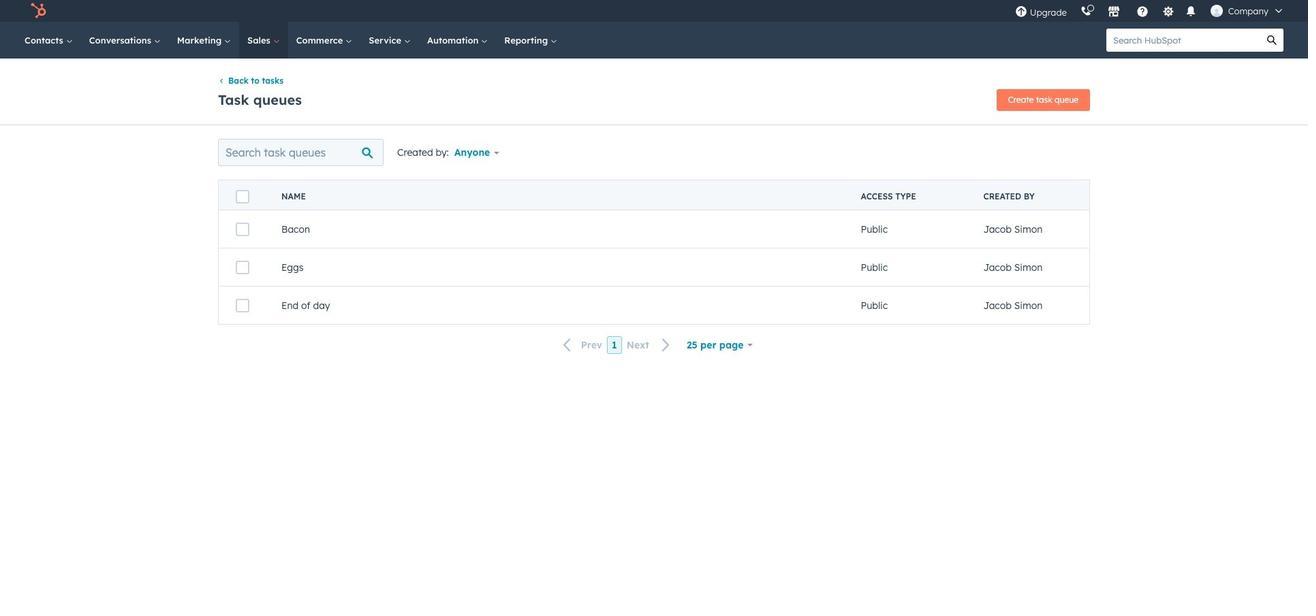 Task type: describe. For each thing, give the bounding box(es) containing it.
jacob simon image
[[1211, 5, 1223, 17]]

marketplaces image
[[1108, 6, 1120, 18]]

pagination navigation
[[555, 336, 679, 354]]



Task type: vqa. For each thing, say whether or not it's contained in the screenshot.
Search HubSpot 'search field'
yes



Task type: locate. For each thing, give the bounding box(es) containing it.
banner
[[218, 85, 1091, 111]]

Search task queues search field
[[218, 139, 384, 167]]

menu
[[1009, 0, 1292, 22]]

Search HubSpot search field
[[1107, 29, 1261, 52]]



